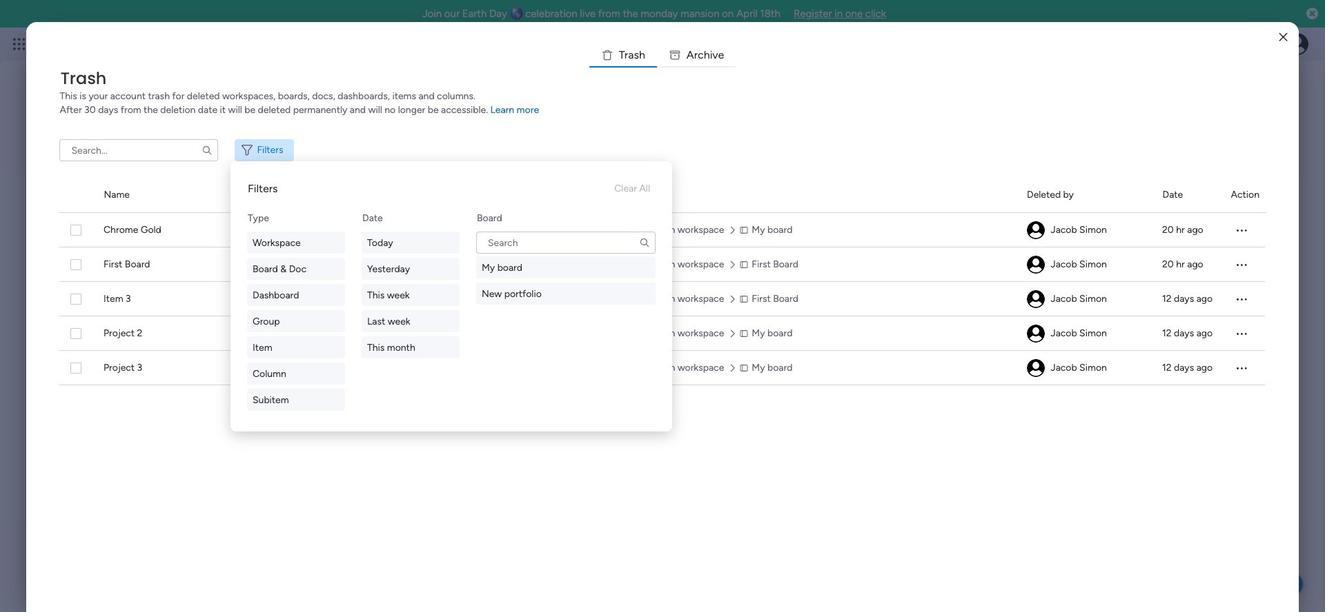Task type: vqa. For each thing, say whether or not it's contained in the screenshot.
6th column header from left
yes



Task type: locate. For each thing, give the bounding box(es) containing it.
jacob simon image
[[1286, 33, 1308, 55], [1027, 222, 1045, 239], [1027, 256, 1045, 274]]

row group
[[60, 178, 1265, 213]]

jacob simon image for 5th 'row' from the top of the page
[[1027, 360, 1045, 377]]

0 vertical spatial jacob simon image
[[1027, 291, 1045, 308]]

jacob simon image for 2nd 'row' from the bottom of the page
[[1027, 325, 1045, 343]]

jacob simon image for second 'row' from the top of the page
[[1027, 256, 1045, 274]]

2 row from the top
[[60, 248, 1265, 282]]

2 jacob simon image from the top
[[1027, 325, 1045, 343]]

table
[[60, 178, 1265, 591]]

cell
[[517, 213, 597, 248], [1027, 213, 1146, 248], [517, 248, 597, 282], [1027, 248, 1146, 282], [1231, 248, 1265, 282], [517, 282, 597, 317], [1027, 282, 1146, 317], [1231, 282, 1265, 317], [1027, 317, 1146, 351], [1231, 317, 1265, 351], [1027, 351, 1146, 386], [1231, 351, 1265, 386]]

3 jacob simon image from the top
[[1027, 360, 1045, 377]]

menu image
[[1235, 224, 1249, 237]]

column header
[[60, 178, 87, 213], [104, 178, 501, 213], [613, 178, 1010, 213], [1027, 178, 1146, 213], [1163, 178, 1214, 213], [1231, 178, 1265, 213]]

1 vertical spatial jacob simon image
[[1027, 325, 1045, 343]]

None search field
[[476, 232, 656, 254]]

jacob simon image
[[1027, 291, 1045, 308], [1027, 325, 1045, 343], [1027, 360, 1045, 377]]

row
[[60, 213, 1265, 248], [60, 248, 1265, 282], [60, 282, 1265, 317], [60, 317, 1265, 351], [60, 351, 1265, 386]]

2 vertical spatial jacob simon image
[[1027, 360, 1045, 377]]

select product image
[[12, 37, 26, 51]]

3 column header from the left
[[613, 178, 1010, 213]]

1 row from the top
[[60, 213, 1265, 248]]

None search field
[[60, 139, 218, 161]]

Search for items in the recycle bin search field
[[60, 139, 218, 161]]

Search search field
[[476, 232, 656, 254]]

2 vertical spatial jacob simon image
[[1027, 256, 1045, 274]]

0 vertical spatial jacob simon image
[[1286, 33, 1308, 55]]

1 vertical spatial jacob simon image
[[1027, 222, 1045, 239]]

1 column header from the left
[[60, 178, 87, 213]]



Task type: describe. For each thing, give the bounding box(es) containing it.
3 row from the top
[[60, 282, 1265, 317]]

search image
[[202, 145, 213, 156]]

2 column header from the left
[[104, 178, 501, 213]]

jacob simon image for fifth 'row' from the bottom
[[1027, 222, 1045, 239]]

1 jacob simon image from the top
[[1027, 291, 1045, 308]]

5 row from the top
[[60, 351, 1265, 386]]

4 column header from the left
[[1027, 178, 1146, 213]]

6 column header from the left
[[1231, 178, 1265, 213]]

4 row from the top
[[60, 317, 1265, 351]]

5 column header from the left
[[1163, 178, 1214, 213]]

search image
[[639, 237, 650, 248]]

close image
[[1279, 32, 1287, 42]]



